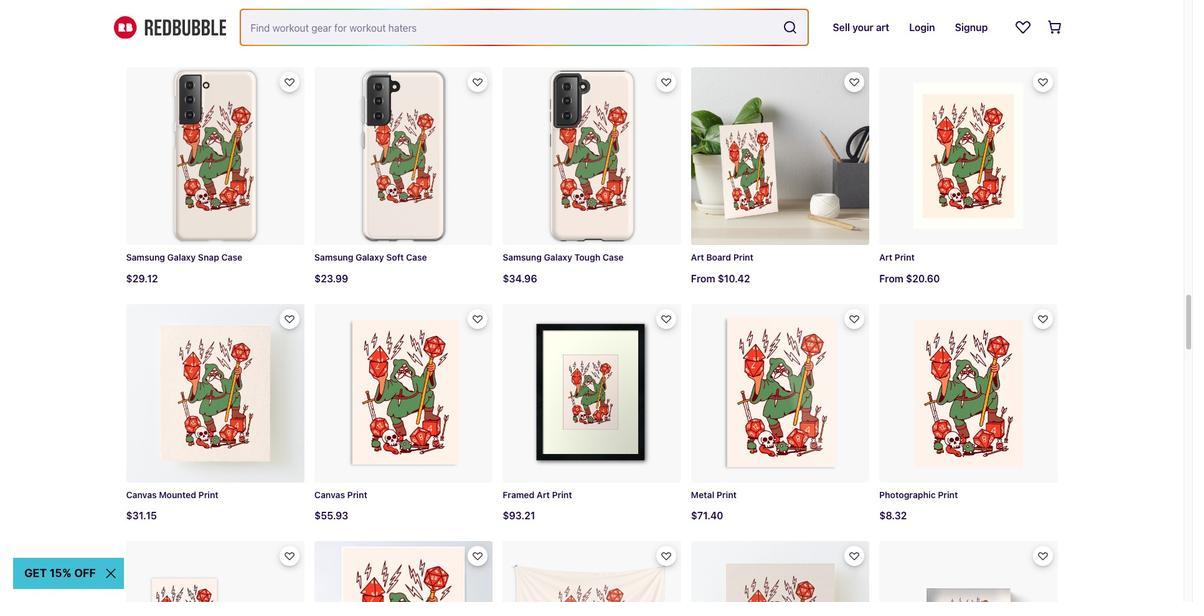 Task type: locate. For each thing, give the bounding box(es) containing it.
from for from $20.60
[[879, 274, 904, 285]]

canvas print
[[314, 490, 367, 500]]

iphone
[[126, 15, 155, 26], [314, 15, 343, 26]]

$29.12 for samsung
[[126, 274, 158, 285]]

$23.99 down the samsung galaxy soft case
[[314, 274, 348, 285]]

art board print
[[691, 252, 753, 263]]

$55.93
[[314, 511, 348, 522]]

1 vertical spatial $23.99
[[314, 274, 348, 285]]

$23.99 down iphone soft case
[[314, 36, 348, 47]]

samsung galaxy skin
[[879, 15, 969, 26]]

None field
[[241, 10, 808, 45]]

1 $34.96 from the top
[[503, 36, 537, 47]]

0 vertical spatial soft
[[345, 15, 363, 26]]

0 horizontal spatial snap
[[157, 15, 178, 26]]

$29.12
[[126, 36, 158, 47], [126, 274, 158, 285]]

samsung for $34.96
[[503, 252, 542, 263]]

case for $23.99
[[406, 252, 427, 263]]

1 $23.99 from the top
[[314, 36, 348, 47]]

iphone snap case
[[126, 15, 202, 26]]

print up from $20.60
[[895, 252, 915, 263]]

$23.99 for samsung
[[314, 274, 348, 285]]

case for $34.96
[[603, 252, 624, 263]]

$23.99
[[314, 36, 348, 47], [314, 274, 348, 285]]

art left board
[[691, 252, 704, 263]]

2 horizontal spatial art
[[879, 252, 892, 263]]

0 vertical spatial $34.96
[[503, 36, 537, 47]]

snap
[[157, 15, 178, 26], [198, 252, 219, 263]]

galaxy for $29.12
[[167, 252, 196, 263]]

1 iphone from the left
[[126, 15, 155, 26]]

samsung for $29.12
[[126, 252, 165, 263]]

0 horizontal spatial canvas
[[126, 490, 157, 500]]

samsung for $23.99
[[314, 252, 353, 263]]

canvas up $55.93
[[314, 490, 345, 500]]

samsung galaxy snap case
[[126, 252, 242, 263]]

0 vertical spatial $23.99
[[314, 36, 348, 47]]

iphone soft case
[[314, 15, 386, 26]]

1 horizontal spatial art
[[691, 252, 704, 263]]

tough
[[575, 252, 600, 263]]

1 horizontal spatial canvas
[[314, 490, 345, 500]]

1 horizontal spatial soft
[[386, 252, 404, 263]]

framed art print
[[503, 490, 572, 500]]

canvas mounted print
[[126, 490, 218, 500]]

galaxy
[[921, 15, 949, 26], [167, 252, 196, 263], [544, 252, 572, 263], [356, 252, 384, 263]]

from down board
[[691, 274, 715, 285]]

skin
[[951, 15, 969, 26]]

from down art print
[[879, 274, 904, 285]]

$29.12 down 'samsung galaxy snap case'
[[126, 274, 158, 285]]

1 from from the left
[[691, 274, 715, 285]]

2 $29.12 from the top
[[126, 274, 158, 285]]

soft
[[345, 15, 363, 26], [386, 252, 404, 263]]

metal
[[691, 490, 714, 500]]

print right "photographic"
[[938, 490, 958, 500]]

print right framed
[[552, 490, 572, 500]]

art right framed
[[537, 490, 550, 500]]

1 $29.12 from the top
[[126, 36, 158, 47]]

0 vertical spatial $29.12
[[126, 36, 158, 47]]

0 vertical spatial snap
[[157, 15, 178, 26]]

samsung
[[879, 15, 918, 26], [126, 252, 165, 263], [503, 252, 542, 263], [314, 252, 353, 263]]

0 horizontal spatial from
[[691, 274, 715, 285]]

1 vertical spatial $29.12
[[126, 274, 158, 285]]

print
[[733, 252, 753, 263], [895, 252, 915, 263], [198, 490, 218, 500], [552, 490, 572, 500], [347, 490, 367, 500], [717, 490, 737, 500], [938, 490, 958, 500]]

1 horizontal spatial from
[[879, 274, 904, 285]]

$71.40
[[691, 511, 723, 522]]

framed
[[503, 490, 535, 500]]

print right 'metal' at the right
[[717, 490, 737, 500]]

board
[[706, 252, 731, 263]]

2 iphone from the left
[[314, 15, 343, 26]]

canvas up '$31.15'
[[126, 490, 157, 500]]

2 from from the left
[[879, 274, 904, 285]]

2 $23.99 from the top
[[314, 274, 348, 285]]

0 horizontal spatial iphone
[[126, 15, 155, 26]]

1 canvas from the left
[[126, 490, 157, 500]]

from
[[691, 274, 715, 285], [879, 274, 904, 285]]

art up from $20.60
[[879, 252, 892, 263]]

2 canvas from the left
[[314, 490, 345, 500]]

$39.22 link
[[691, 0, 869, 57]]

art
[[691, 252, 704, 263], [879, 252, 892, 263], [537, 490, 550, 500]]

case
[[181, 15, 202, 26], [365, 15, 386, 26], [221, 252, 242, 263], [603, 252, 624, 263], [406, 252, 427, 263]]

metal print
[[691, 490, 737, 500]]

1 vertical spatial snap
[[198, 252, 219, 263]]

iphone for $23.99
[[314, 15, 343, 26]]

1 vertical spatial $34.96
[[503, 274, 537, 285]]

canvas
[[126, 490, 157, 500], [314, 490, 345, 500]]

1 horizontal spatial iphone
[[314, 15, 343, 26]]

$29.12 down 'iphone snap case'
[[126, 36, 158, 47]]

canvas for $55.93
[[314, 490, 345, 500]]

$34.96
[[503, 36, 537, 47], [503, 274, 537, 285]]

art for from $10.42
[[691, 252, 704, 263]]

case for $29.12
[[221, 252, 242, 263]]

art for from $20.60
[[879, 252, 892, 263]]



Task type: describe. For each thing, give the bounding box(es) containing it.
samsung galaxy soft case
[[314, 252, 427, 263]]

from $20.60
[[879, 274, 940, 285]]

print up the $10.42
[[733, 252, 753, 263]]

0 horizontal spatial soft
[[345, 15, 363, 26]]

$17.47
[[879, 36, 910, 47]]

$10.42
[[718, 274, 750, 285]]

0 horizontal spatial art
[[537, 490, 550, 500]]

samsung galaxy tough case
[[503, 252, 624, 263]]

$93.21
[[503, 511, 535, 522]]

$8.32
[[879, 511, 907, 522]]

print right mounted
[[198, 490, 218, 500]]

mounted
[[159, 490, 196, 500]]

photographic
[[879, 490, 936, 500]]

1 horizontal spatial snap
[[198, 252, 219, 263]]

$23.99 for iphone
[[314, 36, 348, 47]]

samsung for $17.47
[[879, 15, 918, 26]]

galaxy for $23.99
[[356, 252, 384, 263]]

2 $34.96 from the top
[[503, 274, 537, 285]]

art print
[[879, 252, 915, 263]]

galaxy for $17.47
[[921, 15, 949, 26]]

canvas for $31.15
[[126, 490, 157, 500]]

Search term search field
[[241, 10, 778, 45]]

from for from $10.42
[[691, 274, 715, 285]]

galaxy for $34.96
[[544, 252, 572, 263]]

redbubble logo image
[[114, 16, 226, 39]]

$39.22
[[691, 36, 725, 47]]

photographic print
[[879, 490, 958, 500]]

$34.96 link
[[503, 0, 681, 57]]

$29.12 for iphone
[[126, 36, 158, 47]]

$31.15
[[126, 511, 157, 522]]

from $10.42
[[691, 274, 750, 285]]

print up $55.93
[[347, 490, 367, 500]]

iphone for $29.12
[[126, 15, 155, 26]]

$20.60
[[906, 274, 940, 285]]

1 vertical spatial soft
[[386, 252, 404, 263]]



Task type: vqa. For each thing, say whether or not it's contained in the screenshot.


